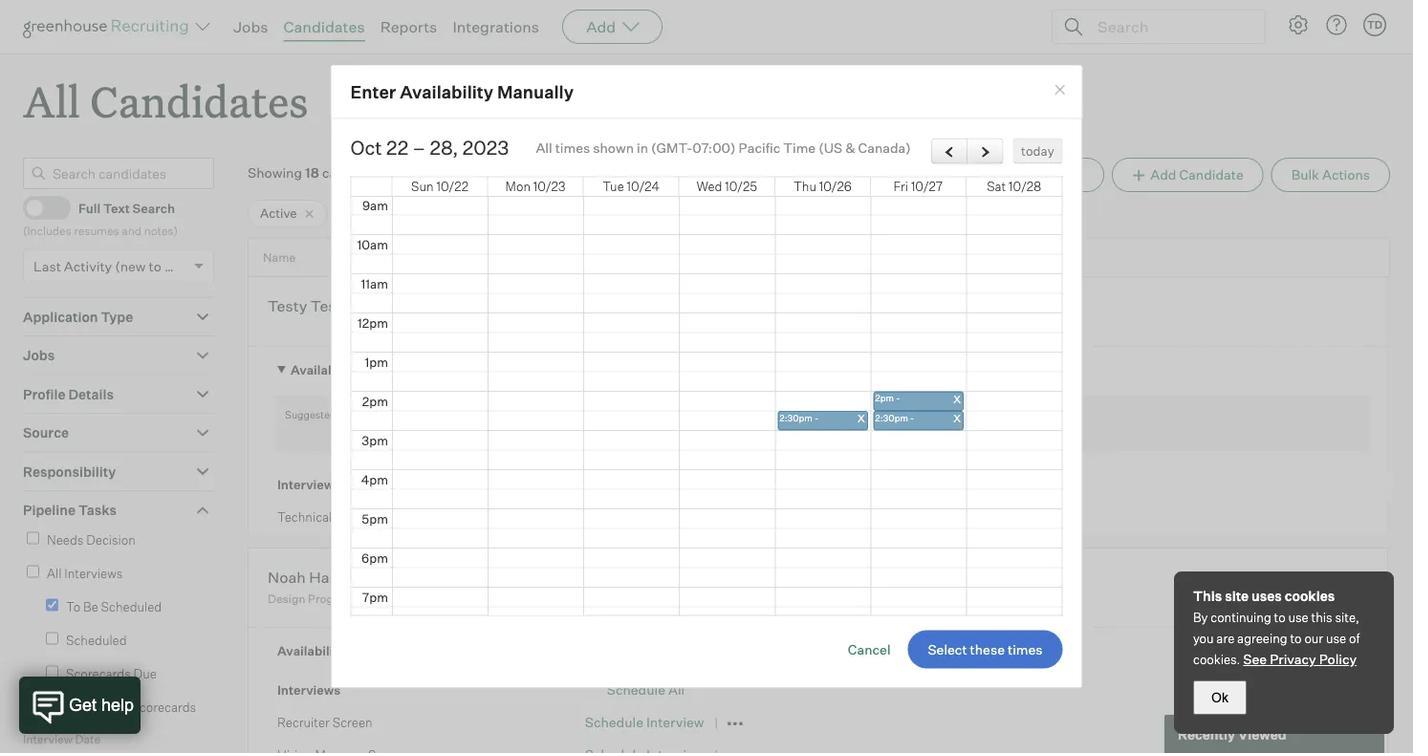Task type: vqa. For each thing, say whether or not it's contained in the screenshot.
the compliance.
no



Task type: locate. For each thing, give the bounding box(es) containing it.
2 vertical spatial schedule
[[585, 714, 643, 731]]

all down greenhouse recruiting image
[[23, 73, 80, 129]]

0 vertical spatial testy
[[268, 296, 307, 315]]

to be scheduled down mon at left
[[457, 206, 554, 221]]

applications
[[387, 165, 464, 181]]

jobs right open
[[380, 206, 408, 221]]

responsibility
[[23, 463, 116, 480]]

Completed Scorecards checkbox
[[46, 700, 58, 712]]

Scheduled checkbox
[[46, 633, 58, 645]]

scorecards down due
[[131, 700, 196, 715]]

all for all interviews
[[47, 566, 62, 581]]

2
[[607, 315, 613, 330]]

interviews down the needs decision
[[64, 566, 123, 581]]

screen right recruiter
[[332, 715, 373, 730]]

availability inside enter availability manually dialog
[[400, 81, 494, 102]]

1 horizontal spatial scorecards
[[131, 700, 196, 715]]

schedule inside the designer (50) interviews to schedule for preliminary screen
[[678, 592, 727, 606]]

1 vertical spatial scorecards
[[131, 700, 196, 715]]

Search text field
[[1093, 13, 1248, 41]]

1 vertical spatial add
[[1151, 167, 1177, 183]]

1 horizontal spatial schedule
[[777, 509, 834, 526]]

1 vertical spatial jobs
[[380, 206, 408, 221]]

0 horizontal spatial times
[[555, 139, 590, 156]]

scheduled down mon at left
[[492, 206, 554, 221]]

0 horizontal spatial to
[[66, 599, 81, 615]]

schedule for schedule interview
[[585, 714, 643, 731]]

0 horizontal spatial add
[[586, 17, 616, 36]]

–
[[413, 135, 426, 159]]

candidates down jobs link
[[90, 73, 308, 129]]

manually
[[497, 81, 574, 102]]

resend button
[[675, 362, 723, 378]]

times right "select"
[[1008, 641, 1043, 658]]

enter availability manually
[[350, 81, 574, 102]]

all inside dialog
[[536, 139, 552, 156]]

use left this
[[1289, 610, 1309, 625]]

schedule up schedule interview
[[607, 682, 665, 698]]

needs decision
[[47, 532, 136, 548]]

3pm
[[361, 433, 388, 448]]

testy for testy tester
[[268, 296, 307, 315]]

at left google
[[407, 592, 418, 606]]

to down uses
[[1274, 610, 1286, 625]]

1 horizontal spatial at
[[770, 408, 779, 421]]

Scorecards Due checkbox
[[46, 666, 58, 679]]

add candidate link
[[1112, 158, 1264, 192]]

0 horizontal spatial technical
[[277, 510, 332, 525]]

1 vertical spatial at
[[407, 592, 418, 606]]

availability down program
[[277, 644, 345, 659]]

to be scheduled
[[457, 206, 554, 221], [66, 599, 162, 615]]

tue 10/24
[[603, 179, 660, 194]]

jobs left candidates link
[[233, 17, 268, 36]]

to right to be scheduled option
[[66, 599, 81, 615]]

thu
[[794, 179, 817, 194]]

1 horizontal spatial jobs
[[233, 17, 268, 36]]

1 vertical spatial screen
[[811, 592, 849, 606]]

0 vertical spatial at
[[770, 408, 779, 421]]

to-
[[616, 315, 632, 330]]

(gmt-
[[651, 139, 693, 156]]

4pm
[[361, 472, 388, 487]]

(19)
[[631, 293, 655, 309]]

testy tester
[[268, 296, 356, 315]]

designer
[[593, 569, 649, 586]]

1 vertical spatial testy
[[689, 408, 714, 421]]

1 horizontal spatial testy
[[689, 408, 714, 421]]

these inside button
[[970, 641, 1005, 658]]

enter
[[350, 81, 396, 102]]

1 vertical spatial schedule
[[607, 682, 665, 698]]

screen
[[335, 510, 375, 525], [811, 592, 849, 606], [332, 715, 373, 730]]

schedule interview link for (19)
[[585, 509, 704, 526]]

schedule interview link up (50)
[[585, 509, 704, 526]]

schedule
[[777, 509, 834, 526], [678, 592, 727, 606]]

10/25
[[725, 179, 757, 194]]

2 schedule interview link from the top
[[585, 714, 704, 731]]

bulk actions
[[1292, 167, 1370, 183]]

candidates link
[[284, 17, 365, 36]]

last activity (new to old)
[[33, 258, 189, 275]]

testy
[[268, 296, 307, 315], [689, 408, 714, 421]]

available
[[727, 408, 768, 421]]

availability up the 28,
[[400, 81, 494, 102]]

0 horizontal spatial testy
[[268, 296, 307, 315]]

see privacy policy
[[1243, 651, 1357, 668]]

18
[[305, 165, 319, 181]]

2 vertical spatial screen
[[332, 715, 373, 730]]

0 horizontal spatial these
[[781, 408, 807, 421]]

add inside popup button
[[586, 17, 616, 36]]

date
[[75, 732, 101, 746]]

0 vertical spatial for
[[654, 315, 669, 330]]

interviews down designer
[[607, 592, 662, 606]]

0 vertical spatial jobs
[[233, 17, 268, 36]]

testy inside "testy is available at these times: not yet responded edit"
[[689, 408, 714, 421]]

at inside noah harlow design program manager at google
[[407, 592, 418, 606]]

1 vertical spatial schedule
[[678, 592, 727, 606]]

1 schedule interview link from the top
[[585, 509, 704, 526]]

scorecards due
[[66, 666, 157, 681]]

1 vertical spatial these
[[970, 641, 1005, 658]]

0 horizontal spatial be
[[83, 599, 98, 615]]

right single arrow image
[[978, 146, 993, 158]]

to down (50)
[[665, 592, 676, 606]]

for left preliminary
[[729, 592, 744, 606]]

pacific
[[739, 139, 780, 156]]

for for (19)
[[654, 315, 669, 330]]

0 horizontal spatial at
[[407, 592, 418, 606]]

scheduled up scorecards due
[[66, 633, 127, 648]]

open
[[346, 206, 377, 221]]

schedule up designer
[[585, 509, 643, 526]]

1 vertical spatial times
[[1008, 641, 1043, 658]]

scorecards
[[66, 666, 131, 681], [131, 700, 196, 715]]

0 vertical spatial availability
[[400, 81, 494, 102]]

to
[[149, 258, 162, 275], [665, 592, 676, 606], [1274, 610, 1286, 625], [1290, 631, 1302, 646]]

0 vertical spatial schedule interview link
[[585, 509, 704, 526]]

see
[[1243, 651, 1267, 668]]

0 horizontal spatial use
[[1289, 610, 1309, 625]]

text
[[103, 200, 130, 216]]

for inside test (19) 2 to-dos for technical interview
[[654, 315, 669, 330]]

schedule down (50)
[[678, 592, 727, 606]]

1 vertical spatial schedule interview link
[[585, 714, 704, 731]]

screen down 4pm at the left bottom
[[335, 510, 375, 525]]

1 horizontal spatial to be scheduled
[[457, 206, 554, 221]]

privacy
[[1270, 651, 1316, 668]]

1 horizontal spatial technical
[[671, 315, 723, 330]]

(us
[[819, 139, 843, 156]]

0 horizontal spatial scorecards
[[66, 666, 131, 681]]

All Interviews checkbox
[[27, 566, 39, 578]]

use left of
[[1326, 631, 1346, 646]]

candidates right jobs link
[[284, 17, 365, 36]]

0 vertical spatial schedule
[[585, 509, 643, 526]]

1 horizontal spatial add
[[1151, 167, 1177, 183]]

by continuing to use this site, you are agreeing to our use of cookies.
[[1193, 610, 1360, 667]]

thu 10/26
[[794, 179, 852, 194]]

screen for designer (50)
[[332, 715, 373, 730]]

availability up suggested times:
[[291, 363, 358, 378]]

for for (50)
[[729, 592, 744, 606]]

technical up noah harlow link
[[277, 510, 332, 525]]

2 horizontal spatial jobs
[[380, 206, 408, 221]]

self-
[[749, 509, 777, 526]]

testy left is
[[689, 408, 714, 421]]

fri
[[894, 179, 908, 194]]

at up responded
[[770, 408, 779, 421]]

22
[[386, 135, 409, 159]]

generate report
[[954, 167, 1058, 183]]

1 vertical spatial to be scheduled
[[66, 599, 162, 615]]

to be scheduled down all interviews
[[66, 599, 162, 615]]

completed scorecards
[[66, 700, 196, 715]]

full
[[78, 200, 101, 216]]

designer (50) interviews to schedule for preliminary screen
[[593, 569, 849, 606]]

use
[[1289, 610, 1309, 625], [1326, 631, 1346, 646]]

last activity (new to old) option
[[33, 258, 189, 275]]

site,
[[1335, 610, 1360, 625]]

0 vertical spatial screen
[[335, 510, 375, 525]]

1 horizontal spatial for
[[729, 592, 744, 606]]

to down 10/22
[[457, 206, 471, 221]]

schedule
[[585, 509, 643, 526], [607, 682, 665, 698], [585, 714, 643, 731]]

9am
[[362, 198, 388, 213]]

sun
[[411, 179, 434, 194]]

send self-schedule request link
[[713, 509, 885, 526]]

scheduled down all interviews
[[101, 599, 162, 615]]

td button
[[1360, 10, 1390, 40]]

tester
[[311, 296, 356, 315]]

of
[[1349, 631, 1360, 646]]

fri 10/27
[[894, 179, 943, 194]]

responded
[[732, 426, 794, 441]]

0 vertical spatial these
[[781, 408, 807, 421]]

screen right preliminary
[[811, 592, 849, 606]]

interview inside test (19) 2 to-dos for technical interview
[[725, 315, 775, 330]]

close image
[[1052, 82, 1068, 98]]

all right the all interviews checkbox
[[47, 566, 62, 581]]

1 vertical spatial to
[[66, 599, 81, 615]]

2 vertical spatial availability
[[277, 644, 345, 659]]

0 horizontal spatial jobs
[[23, 347, 55, 364]]

recently
[[1178, 726, 1235, 743]]

for
[[654, 315, 669, 330], [729, 592, 744, 606]]

0 horizontal spatial schedule
[[678, 592, 727, 606]]

1 vertical spatial use
[[1326, 631, 1346, 646]]

all up schedule interview
[[668, 682, 685, 698]]

0 horizontal spatial for
[[654, 315, 669, 330]]

2023
[[463, 135, 509, 159]]

0 vertical spatial to be scheduled
[[457, 206, 554, 221]]

0 vertical spatial technical
[[671, 315, 723, 330]]

canada)
[[858, 139, 911, 156]]

for inside the designer (50) interviews to schedule for preliminary screen
[[729, 592, 744, 606]]

add button
[[562, 10, 663, 44]]

1 vertical spatial be
[[83, 599, 98, 615]]

0 vertical spatial to
[[457, 206, 471, 221]]

jobs up profile
[[23, 347, 55, 364]]

1 horizontal spatial to
[[457, 206, 471, 221]]

sat 10/28
[[987, 179, 1042, 194]]

schedule for self-
[[777, 509, 834, 526]]

these right "select"
[[970, 641, 1005, 658]]

these up edit link
[[781, 408, 807, 421]]

1 vertical spatial candidates
[[90, 73, 308, 129]]

all candidates
[[23, 73, 308, 129]]

07:00)
[[693, 139, 736, 156]]

1 horizontal spatial times
[[1008, 641, 1043, 658]]

recruiter
[[277, 715, 330, 730]]

to
[[457, 206, 471, 221], [66, 599, 81, 615]]

1 horizontal spatial be
[[474, 206, 489, 221]]

schedule interview link down schedule all "link"
[[585, 714, 704, 731]]

technical up resend
[[671, 315, 723, 330]]

times left shown
[[555, 139, 590, 156]]

1 horizontal spatial these
[[970, 641, 1005, 658]]

application
[[23, 309, 98, 325]]

0 vertical spatial scorecards
[[66, 666, 131, 681]]

sat
[[987, 179, 1006, 194]]

by
[[1193, 610, 1208, 625]]

0 vertical spatial add
[[586, 17, 616, 36]]

add for add candidate
[[1151, 167, 1177, 183]]

all up 10/23
[[536, 139, 552, 156]]

0 vertical spatial schedule
[[777, 509, 834, 526]]

is
[[717, 408, 724, 421]]

schedule left request
[[777, 509, 834, 526]]

schedule down schedule all "link"
[[585, 714, 643, 731]]

1 vertical spatial for
[[729, 592, 744, 606]]

for right dos
[[654, 315, 669, 330]]

test (19) 2 to-dos for technical interview
[[593, 293, 775, 330]]

see privacy policy link
[[1243, 651, 1357, 668]]

testy left "tester"
[[268, 296, 307, 315]]

schedule all link
[[607, 682, 685, 698]]

scorecards up completed
[[66, 666, 131, 681]]

these
[[781, 408, 807, 421], [970, 641, 1005, 658]]

candidate
[[322, 165, 384, 181]]

ok
[[1212, 690, 1229, 705]]

0 vertical spatial times
[[555, 139, 590, 156]]

1 horizontal spatial use
[[1326, 631, 1346, 646]]

1 vertical spatial technical
[[277, 510, 332, 525]]



Task type: describe. For each thing, give the bounding box(es) containing it.
td button
[[1364, 13, 1386, 36]]

schedule for schedule all
[[607, 682, 665, 698]]

2 to-dos for technical interview link
[[590, 313, 780, 331]]

10am
[[357, 237, 388, 252]]

testy tester link
[[268, 296, 356, 318]]

oct
[[350, 135, 382, 159]]

integrations link
[[453, 17, 539, 36]]

10/24
[[627, 179, 660, 194]]

5pm
[[361, 511, 388, 526]]

activity
[[64, 258, 112, 275]]

left single arrow image
[[942, 146, 957, 158]]

shown
[[593, 139, 634, 156]]

checkmark image
[[32, 201, 46, 214]]

screen inside the designer (50) interviews to schedule for preliminary screen
[[811, 592, 849, 606]]

edit
[[796, 425, 822, 442]]

profile
[[23, 386, 65, 403]]

showing
[[248, 165, 302, 181]]

noah harlow link
[[268, 568, 360, 590]]

wed 10/25
[[697, 179, 757, 194]]

(50)
[[652, 569, 680, 586]]

due
[[133, 666, 157, 681]]

you
[[1193, 631, 1214, 646]]

are
[[1217, 631, 1235, 646]]

noah harlow design program manager at google
[[268, 568, 459, 606]]

10/28
[[1009, 179, 1042, 194]]

times:
[[810, 408, 838, 421]]

12pm
[[357, 315, 388, 330]]

select
[[928, 641, 967, 658]]

full text search (includes resumes and notes)
[[23, 200, 178, 238]]

policy
[[1319, 651, 1357, 668]]

type
[[101, 309, 133, 325]]

(new
[[115, 258, 146, 275]]

tue
[[603, 179, 624, 194]]

28,
[[430, 135, 458, 159]]

not
[[689, 426, 709, 441]]

report
[[1014, 167, 1058, 183]]

preliminary
[[747, 592, 808, 606]]

Search candidates field
[[23, 158, 214, 190]]

0 vertical spatial be
[[474, 206, 489, 221]]

all times shown in (gmt-07:00) pacific time (us & canada)
[[536, 139, 911, 156]]

configure image
[[1287, 13, 1310, 36]]

all for all candidates
[[23, 73, 80, 129]]

suggested
[[285, 408, 336, 421]]

cancel button
[[848, 641, 891, 658]]

search
[[133, 200, 175, 216]]

to inside the designer (50) interviews to schedule for preliminary screen
[[665, 592, 676, 606]]

ago
[[539, 363, 560, 378]]

to left old)
[[149, 258, 162, 275]]

all for all times shown in (gmt-07:00) pacific time (us & canada)
[[536, 139, 552, 156]]

10/22
[[437, 179, 469, 194]]

at inside "testy is available at these times: not yet responded edit"
[[770, 408, 779, 421]]

wed
[[697, 179, 722, 194]]

enter availability manually dialog
[[330, 65, 1083, 689]]

schedule interview
[[585, 714, 704, 731]]

1pm
[[364, 354, 388, 370]]

last
[[33, 258, 61, 275]]

11am
[[361, 276, 388, 291]]

notes)
[[144, 223, 178, 238]]

greenhouse recruiting image
[[23, 15, 195, 38]]

google
[[420, 592, 459, 606]]

this
[[1311, 610, 1333, 625]]

2 vertical spatial scheduled
[[66, 633, 127, 648]]

times inside select these times button
[[1008, 641, 1043, 658]]

1 vertical spatial availability
[[291, 363, 358, 378]]

technical inside test (19) 2 to-dos for technical interview
[[671, 315, 723, 330]]

technical screen
[[277, 510, 375, 525]]

testy for testy is available at these times: not yet responded edit
[[689, 408, 714, 421]]

mon 10/23
[[505, 179, 566, 194]]

interview date
[[23, 732, 101, 746]]

1 vertical spatial scheduled
[[101, 599, 162, 615]]

schedule interview send self-schedule request
[[585, 509, 885, 526]]

to left our
[[1290, 631, 1302, 646]]

these inside "testy is available at these times: not yet responded edit"
[[781, 408, 807, 421]]

0 vertical spatial use
[[1289, 610, 1309, 625]]

showing 18 candidate applications
[[248, 165, 464, 181]]

0 vertical spatial scheduled
[[492, 206, 554, 221]]

cookies.
[[1193, 652, 1241, 667]]

suggested times:
[[285, 408, 370, 421]]

To Be Scheduled checkbox
[[46, 599, 58, 612]]

schedule for schedule interview send self-schedule request
[[585, 509, 643, 526]]

interviews up recruiter
[[277, 682, 341, 698]]

6pm
[[361, 550, 388, 566]]

select these times
[[928, 641, 1043, 658]]

oct 22 – 28, 2023
[[350, 135, 509, 159]]

cancel
[[848, 641, 891, 658]]

schedule interview link for (50)
[[585, 714, 704, 731]]

2 vertical spatial jobs
[[23, 347, 55, 364]]

viewed
[[1238, 726, 1287, 743]]

this
[[1193, 588, 1222, 605]]

actions
[[1322, 167, 1370, 183]]

program
[[308, 592, 355, 606]]

recently viewed
[[1178, 726, 1287, 743]]

reports
[[380, 17, 437, 36]]

dos
[[632, 315, 652, 330]]

profile details
[[23, 386, 114, 403]]

Needs Decision checkbox
[[27, 532, 39, 545]]

continuing
[[1211, 610, 1271, 625]]

schedule for to
[[678, 592, 727, 606]]

screen for test (19)
[[335, 510, 375, 525]]

0 horizontal spatial to be scheduled
[[66, 599, 162, 615]]

source
[[23, 425, 69, 441]]

reports link
[[380, 17, 437, 36]]

interviews up technical screen
[[277, 477, 341, 493]]

0 vertical spatial candidates
[[284, 17, 365, 36]]

interviews inside the designer (50) interviews to schedule for preliminary screen
[[607, 592, 662, 606]]

integrations
[[453, 17, 539, 36]]

old)
[[164, 258, 189, 275]]

candidate reports are now available! apply filters and select "view in app" element
[[930, 158, 1104, 192]]

send
[[713, 509, 746, 526]]

add for add
[[586, 17, 616, 36]]

pipeline
[[23, 502, 76, 519]]

and
[[122, 223, 142, 238]]

tasks
[[78, 502, 117, 519]]

schedule all
[[607, 682, 685, 698]]



